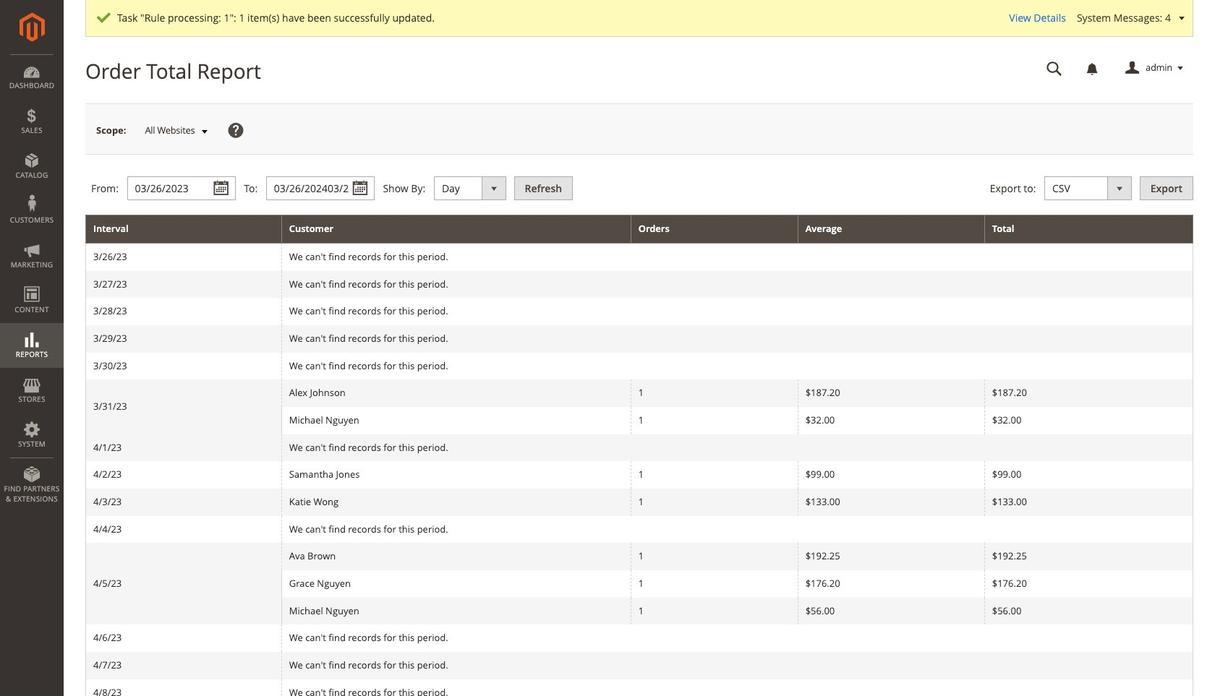 Task type: locate. For each thing, give the bounding box(es) containing it.
menu bar
[[0, 54, 64, 512]]

None text field
[[266, 177, 375, 200]]

magento admin panel image
[[19, 12, 44, 42]]

None text field
[[1037, 56, 1073, 81], [127, 177, 235, 200], [1037, 56, 1073, 81], [127, 177, 235, 200]]



Task type: vqa. For each thing, say whether or not it's contained in the screenshot.
Magento Admin Panel Icon
yes



